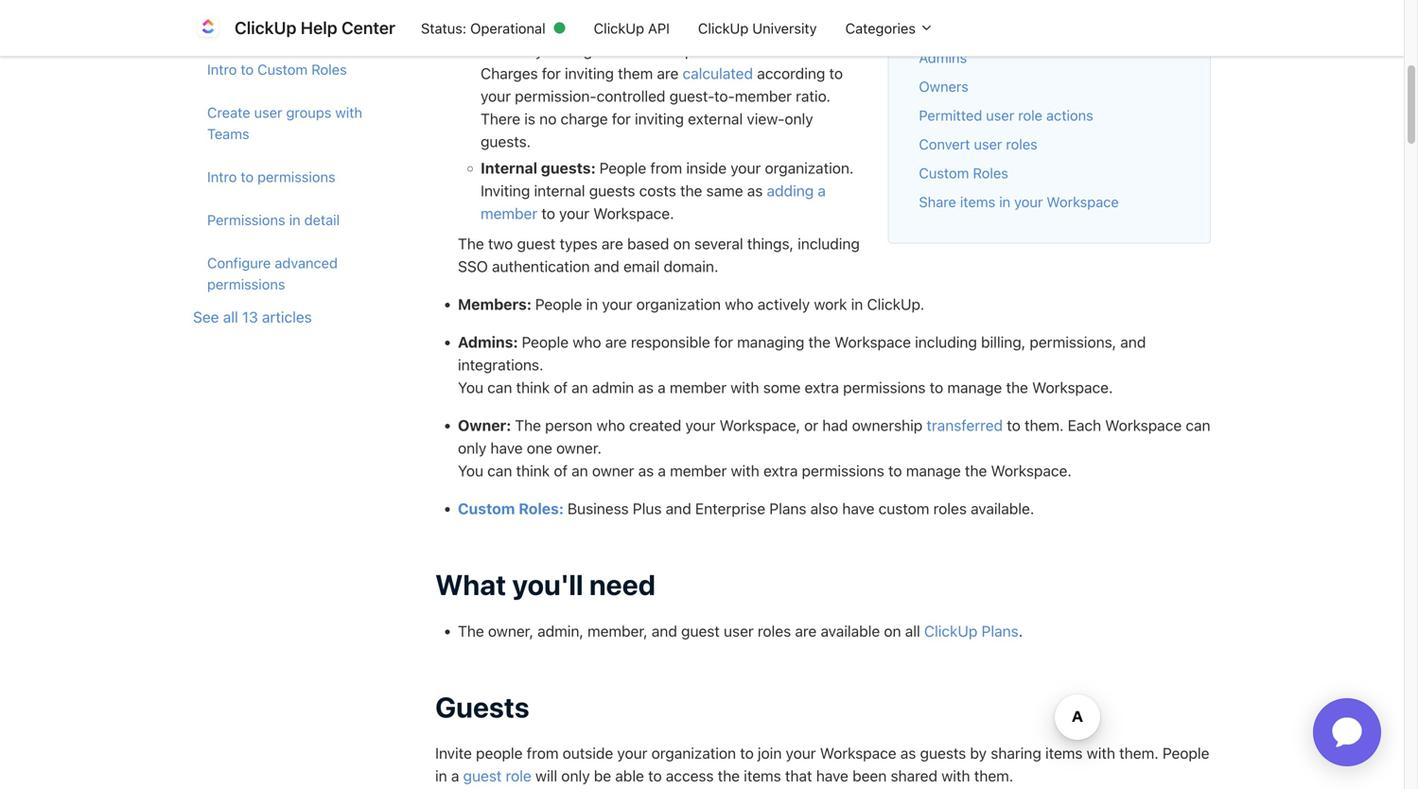 Task type: locate. For each thing, give the bounding box(es) containing it.
or
[[805, 416, 819, 434]]

0 vertical spatial including
[[798, 235, 860, 253]]

1 vertical spatial them.
[[1120, 744, 1159, 762]]

guests inside internal guests: people from inside your organization. inviting internal guests costs the same as
[[589, 182, 635, 200]]

them
[[618, 64, 653, 82]]

convert user roles up the custom roles link
[[919, 136, 1038, 152]]

0 horizontal spatial including
[[798, 235, 860, 253]]

eople
[[748, 19, 786, 37]]

2 vertical spatial workspace.
[[991, 462, 1072, 480]]

extra up or at bottom
[[805, 379, 839, 397]]

from up contractors.
[[790, 19, 822, 37]]

the
[[680, 182, 703, 200], [809, 333, 831, 351], [1007, 379, 1029, 397], [965, 462, 987, 480], [718, 767, 740, 785]]

intro inside intro to custom roles link
[[207, 61, 237, 78]]

access
[[666, 767, 714, 785]]

for inside eople from outside your organization like partners and contractors. charges for inviting them are calculated
[[542, 64, 561, 82]]

1 horizontal spatial convert user roles
[[919, 136, 1038, 152]]

internal
[[481, 159, 538, 177]]

2 vertical spatial items
[[744, 767, 782, 785]]

workspace right each
[[1106, 416, 1182, 434]]

including inside 'people who are responsible for managing the workspace including billing, permissions, and integrations. you can think of an admin as a member with some extra permissions to manage the workspace.'
[[915, 333, 978, 351]]

2 vertical spatial can
[[488, 462, 512, 480]]

member inside according to your permission-controlled guest-to-member ratio. there is no charge for inviting external view-only guests.
[[735, 87, 792, 105]]

member down inviting
[[481, 204, 538, 222]]

1 horizontal spatial guest
[[517, 235, 556, 253]]

0 vertical spatial you
[[458, 379, 484, 397]]

need
[[590, 568, 656, 602]]

articles
[[262, 308, 312, 326]]

2 an from the top
[[572, 462, 588, 480]]

1 vertical spatial you
[[458, 462, 484, 480]]

1 an from the top
[[572, 379, 588, 397]]

teams
[[207, 125, 250, 142]]

manage up transferred
[[948, 379, 1003, 397]]

1 you from the top
[[458, 379, 484, 397]]

workspace inside the "invite people from outside your organization to join your workspace as guests by sharing items with them. people in a"
[[820, 744, 897, 762]]

workspace. inside to them. each workspace can only have one owner. you can think of an owner as a member with extra permissions to manage the workspace.
[[991, 462, 1072, 480]]

who down admin
[[597, 416, 625, 434]]

0 horizontal spatial guest
[[463, 767, 502, 785]]

work
[[814, 295, 848, 313]]

like
[[658, 42, 681, 60]]

the down work
[[809, 333, 831, 351]]

with right "groups"
[[335, 104, 362, 121]]

from
[[790, 19, 822, 37], [651, 159, 683, 177], [527, 744, 559, 762]]

create user groups with teams link
[[193, 95, 390, 151]]

clickup help center
[[235, 18, 396, 38]]

permissions up permissions in detail link
[[258, 169, 336, 185]]

custom
[[258, 61, 308, 78], [919, 165, 970, 181], [458, 500, 515, 518]]

inviting
[[565, 64, 614, 82], [635, 110, 684, 128]]

convert down permitted
[[919, 136, 971, 152]]

2 think from the top
[[516, 462, 550, 480]]

1 horizontal spatial convert
[[919, 136, 971, 152]]

to up custom
[[889, 462, 903, 480]]

2 vertical spatial who
[[597, 416, 625, 434]]

0 horizontal spatial roles
[[312, 61, 347, 78]]

0 vertical spatial who
[[725, 295, 754, 313]]

convert user roles link up the custom roles link
[[919, 136, 1038, 152]]

permissions up ownership
[[843, 379, 926, 397]]

0 horizontal spatial only
[[458, 439, 487, 457]]

1 of from the top
[[554, 379, 568, 397]]

according to your permission-controlled guest-to-member ratio. there is no charge for inviting external view-only guests.
[[481, 64, 843, 151]]

outside
[[481, 42, 531, 60], [563, 744, 614, 762]]

see
[[193, 308, 219, 326]]

and right permissions,
[[1121, 333, 1147, 351]]

1 vertical spatial on
[[884, 622, 902, 640]]

1 vertical spatial role
[[506, 767, 532, 785]]

clickup.
[[867, 295, 925, 313]]

2 vertical spatial the
[[458, 622, 484, 640]]

as inside 'people who are responsible for managing the workspace including billing, permissions, and integrations. you can think of an admin as a member with some extra permissions to manage the workspace.'
[[638, 379, 654, 397]]

clickup university
[[698, 20, 817, 36]]

have right also
[[843, 500, 875, 518]]

0 vertical spatial intro
[[207, 61, 237, 78]]

extra down workspace,
[[764, 462, 798, 480]]

from inside internal guests: people from inside your organization. inviting internal guests costs the same as
[[651, 159, 683, 177]]

intro to permissions link
[[193, 159, 390, 195]]

inviting
[[481, 182, 530, 200]]

will
[[536, 767, 558, 785]]

created
[[629, 416, 682, 434]]

status: operational
[[421, 20, 546, 36]]

1 horizontal spatial from
[[651, 159, 683, 177]]

member up view-
[[735, 87, 792, 105]]

able
[[616, 767, 644, 785]]

1 vertical spatial items
[[1046, 744, 1083, 762]]

permissions inside to them. each workspace can only have one owner. you can think of an owner as a member with extra permissions to manage the workspace.
[[802, 462, 885, 480]]

who
[[725, 295, 754, 313], [573, 333, 602, 351], [597, 416, 625, 434]]

manage up custom
[[907, 462, 961, 480]]

the down inside
[[680, 182, 703, 200]]

to left join
[[740, 744, 754, 762]]

permitted user role actions link
[[919, 107, 1094, 124]]

from up 'will'
[[527, 744, 559, 762]]

organization inside the "invite people from outside your organization to join your workspace as guests by sharing items with them. people in a"
[[652, 744, 736, 762]]

inviting inside according to your permission-controlled guest-to-member ratio. there is no charge for inviting external view-only guests.
[[635, 110, 684, 128]]

1 vertical spatial outside
[[563, 744, 614, 762]]

inside
[[687, 159, 727, 177]]

to
[[241, 61, 254, 78], [830, 64, 843, 82], [241, 169, 254, 185], [542, 204, 555, 222], [930, 379, 944, 397], [1007, 416, 1021, 434], [889, 462, 903, 480], [740, 744, 754, 762], [648, 767, 662, 785]]

adding a member link
[[481, 182, 826, 222]]

1 horizontal spatial only
[[562, 767, 590, 785]]

for up "permission-"
[[542, 64, 561, 82]]

on right available
[[884, 622, 902, 640]]

guests: for external
[[545, 19, 600, 37]]

member
[[735, 87, 792, 105], [481, 204, 538, 222], [670, 379, 727, 397], [670, 462, 727, 480]]

and right plus
[[666, 500, 692, 518]]

1 vertical spatial custom
[[919, 165, 970, 181]]

and inside the two guest types are based on several things, including sso authentication and email domain.
[[594, 257, 620, 275]]

0 vertical spatial workspace.
[[594, 204, 674, 222]]

convert user roles link up intro to custom roles link at the left
[[193, 9, 390, 44]]

are
[[714, 19, 735, 37], [657, 64, 679, 82], [602, 235, 624, 253], [606, 333, 627, 351], [795, 622, 817, 640]]

on inside the two guest types are based on several things, including sso authentication and email domain.
[[674, 235, 691, 253]]

0 vertical spatial role
[[1019, 107, 1043, 124]]

email
[[624, 257, 660, 275]]

items down join
[[744, 767, 782, 785]]

0 vertical spatial have
[[491, 439, 523, 457]]

with inside to them. each workspace can only have one owner. you can think of an owner as a member with extra permissions to manage the workspace.
[[731, 462, 760, 480]]

0 vertical spatial the
[[458, 235, 484, 253]]

think inside to them. each workspace can only have one owner. you can think of an owner as a member with extra permissions to manage the workspace.
[[516, 462, 550, 480]]

0 vertical spatial extra
[[805, 379, 839, 397]]

2 vertical spatial have
[[817, 767, 849, 785]]

your down email
[[602, 295, 633, 313]]

manage
[[948, 379, 1003, 397], [907, 462, 961, 480]]

from up 'costs' at top
[[651, 159, 683, 177]]

0 horizontal spatial convert
[[207, 18, 259, 35]]

inviting down controlled
[[635, 110, 684, 128]]

based
[[627, 235, 670, 253]]

are left available
[[795, 622, 817, 640]]

for inside 'people who are responsible for managing the workspace including billing, permissions, and integrations. you can think of an admin as a member with some extra permissions to manage the workspace.'
[[714, 333, 733, 351]]

permissions down configure on the top
[[207, 276, 285, 293]]

convert
[[207, 18, 259, 35], [919, 136, 971, 152]]

and down clickup university
[[747, 42, 772, 60]]

domain.
[[664, 257, 719, 275]]

with inside create user groups with teams
[[335, 104, 362, 121]]

0 vertical spatial on
[[674, 235, 691, 253]]

2 intro from the top
[[207, 169, 237, 185]]

charge
[[561, 110, 608, 128]]

organization up responsible
[[637, 295, 721, 313]]

to inside according to your permission-controlled guest-to-member ratio. there is no charge for inviting external view-only guests.
[[830, 64, 843, 82]]

think down one
[[516, 462, 550, 480]]

1 horizontal spatial inviting
[[635, 110, 684, 128]]

0 vertical spatial can
[[488, 379, 512, 397]]

1 vertical spatial convert
[[919, 136, 971, 152]]

0 vertical spatial guests:
[[545, 19, 600, 37]]

with right sharing
[[1087, 744, 1116, 762]]

guest down people
[[463, 767, 502, 785]]

your inside internal guests: people from inside your organization. inviting internal guests costs the same as
[[731, 159, 761, 177]]

2 you from the top
[[458, 462, 484, 480]]

2 horizontal spatial custom
[[919, 165, 970, 181]]

the inside to them. each workspace can only have one owner. you can think of an owner as a member with extra permissions to manage the workspace.
[[965, 462, 987, 480]]

extra inside 'people who are responsible for managing the workspace including billing, permissions, and integrations. you can think of an admin as a member with some extra permissions to manage the workspace.'
[[805, 379, 839, 397]]

have right that
[[817, 767, 849, 785]]

0 vertical spatial all
[[223, 308, 238, 326]]

0 vertical spatial of
[[554, 379, 568, 397]]

of up person on the left
[[554, 379, 568, 397]]

the left owner,
[[458, 622, 484, 640]]

13
[[242, 308, 258, 326]]

intro
[[207, 61, 237, 78], [207, 169, 237, 185]]

have
[[491, 439, 523, 457], [843, 500, 875, 518], [817, 767, 849, 785]]

2 of from the top
[[554, 462, 568, 480]]

guests:
[[545, 19, 600, 37], [541, 159, 596, 177]]

clickup for clickup university
[[698, 20, 749, 36]]

admins:
[[458, 333, 522, 351]]

the for two
[[458, 235, 484, 253]]

the up sso on the left top
[[458, 235, 484, 253]]

your
[[535, 42, 566, 60], [481, 87, 511, 105], [731, 159, 761, 177], [1015, 194, 1043, 210], [559, 204, 590, 222], [602, 295, 633, 313], [686, 416, 716, 434], [617, 744, 648, 762], [786, 744, 816, 762]]

convert user roles for the rightmost convert user roles link
[[919, 136, 1038, 152]]

the owner, admin, member, and guest user roles are available on all clickup plans .
[[458, 622, 1023, 640]]

to up transferred link
[[930, 379, 944, 397]]

are up admin
[[606, 333, 627, 351]]

inviting up "permission-"
[[565, 64, 614, 82]]

guest
[[517, 235, 556, 253], [682, 622, 720, 640], [463, 767, 502, 785]]

your inside eople from outside your organization like partners and contractors. charges for inviting them are calculated
[[535, 42, 566, 60]]

1 vertical spatial from
[[651, 159, 683, 177]]

an inside 'people who are responsible for managing the workspace including billing, permissions, and integrations. you can think of an admin as a member with some extra permissions to manage the workspace.'
[[572, 379, 588, 397]]

as inside internal guests: people from inside your organization. inviting internal guests costs the same as
[[748, 182, 763, 200]]

outside down "operational"
[[481, 42, 531, 60]]

same
[[707, 182, 744, 200]]

0 horizontal spatial on
[[674, 235, 691, 253]]

managing
[[737, 333, 805, 351]]

1 vertical spatial guest
[[682, 622, 720, 640]]

guests: inside internal guests: people from inside your organization. inviting internal guests costs the same as
[[541, 159, 596, 177]]

1 vertical spatial who
[[573, 333, 602, 351]]

for left the managing
[[714, 333, 733, 351]]

a down invite
[[451, 767, 459, 785]]

0 vertical spatial items
[[961, 194, 996, 210]]

in right work
[[851, 295, 863, 313]]

0 vertical spatial only
[[785, 110, 814, 128]]

application
[[1291, 676, 1405, 789]]

1 intro from the top
[[207, 61, 237, 78]]

convert up intro to custom roles
[[207, 18, 259, 35]]

workspace. up each
[[1033, 379, 1113, 397]]

guest role link
[[463, 767, 532, 785]]

who up admin
[[573, 333, 602, 351]]

1 vertical spatial only
[[458, 439, 487, 457]]

inviting inside eople from outside your organization like partners and contractors. charges for inviting them are calculated
[[565, 64, 614, 82]]

controlled
[[597, 87, 666, 105]]

workspace down actions
[[1047, 194, 1119, 210]]

have down owner:
[[491, 439, 523, 457]]

intro inside intro to permissions link
[[207, 169, 237, 185]]

user for the left convert user roles link
[[262, 18, 291, 35]]

plans
[[770, 500, 807, 518], [982, 622, 1019, 640]]

0 vertical spatial outside
[[481, 42, 531, 60]]

custom left roles:
[[458, 500, 515, 518]]

people
[[600, 159, 647, 177], [535, 295, 582, 313], [522, 333, 569, 351], [1163, 744, 1210, 762]]

in down invite
[[435, 767, 447, 785]]

1 vertical spatial all
[[906, 622, 921, 640]]

with down by
[[942, 767, 971, 785]]

2 vertical spatial only
[[562, 767, 590, 785]]

your inside according to your permission-controlled guest-to-member ratio. there is no charge for inviting external view-only guests.
[[481, 87, 511, 105]]

1 horizontal spatial items
[[961, 194, 996, 210]]

1 vertical spatial think
[[516, 462, 550, 480]]

1 think from the top
[[516, 379, 550, 397]]

only down owner:
[[458, 439, 487, 457]]

0 horizontal spatial all
[[223, 308, 238, 326]]

all left 13
[[223, 308, 238, 326]]

the inside the two guest types are based on several things, including sso authentication and email domain.
[[458, 235, 484, 253]]

roles down help
[[312, 61, 347, 78]]

1 vertical spatial plans
[[982, 622, 1019, 640]]

member up enterprise
[[670, 462, 727, 480]]

guests up like
[[663, 19, 710, 37]]

1 vertical spatial the
[[515, 416, 541, 434]]

guests: left e
[[545, 19, 600, 37]]

1 vertical spatial guests:
[[541, 159, 596, 177]]

members
[[919, 20, 980, 37]]

admin,
[[538, 622, 584, 640]]

clickup for clickup help center
[[235, 18, 297, 38]]

outside up be on the bottom left of page
[[563, 744, 614, 762]]

permissions
[[207, 212, 286, 228]]

2 vertical spatial custom
[[458, 500, 515, 518]]

custom down clickup help center link
[[258, 61, 308, 78]]

for inside according to your permission-controlled guest-to-member ratio. there is no charge for inviting external view-only guests.
[[612, 110, 631, 128]]

your up that
[[786, 744, 816, 762]]

0 vertical spatial convert user roles
[[207, 18, 326, 35]]

status:
[[421, 20, 467, 36]]

contractors.
[[776, 42, 860, 60]]

workspace down clickup.
[[835, 333, 911, 351]]

your up able
[[617, 744, 648, 762]]

guest right member,
[[682, 622, 720, 640]]

categories button
[[832, 10, 948, 46]]

guest role will only be able to access the items that have been shared with them.
[[463, 767, 1014, 785]]

1 horizontal spatial custom
[[458, 500, 515, 518]]

are down to your workspace.
[[602, 235, 624, 253]]

0 horizontal spatial from
[[527, 744, 559, 762]]

manage inside 'people who are responsible for managing the workspace including billing, permissions, and integrations. you can think of an admin as a member with some extra permissions to manage the workspace.'
[[948, 379, 1003, 397]]

members:
[[458, 295, 532, 313]]

1 horizontal spatial all
[[906, 622, 921, 640]]

admins link
[[919, 49, 967, 66]]

organization inside eople from outside your organization like partners and contractors. charges for inviting them are calculated
[[570, 42, 654, 60]]

items down custom roles
[[961, 194, 996, 210]]

intro down teams
[[207, 169, 237, 185]]

with inside 'people who are responsible for managing the workspace including billing, permissions, and integrations. you can think of an admin as a member with some extra permissions to manage the workspace.'
[[731, 379, 760, 397]]

user inside create user groups with teams
[[254, 104, 283, 121]]

0 vertical spatial them.
[[1025, 416, 1064, 434]]

custom for custom roles: business plus and enterprise plans also have custom roles available.
[[458, 500, 515, 518]]

including inside the two guest types are based on several things, including sso authentication and email domain.
[[798, 235, 860, 253]]

0 vertical spatial an
[[572, 379, 588, 397]]

1 horizontal spatial on
[[884, 622, 902, 640]]

only inside according to your permission-controlled guest-to-member ratio. there is no charge for inviting external view-only guests.
[[785, 110, 814, 128]]

0 vertical spatial from
[[790, 19, 822, 37]]

1 vertical spatial an
[[572, 462, 588, 480]]

are inside eople from outside your organization like partners and contractors. charges for inviting them are calculated
[[657, 64, 679, 82]]

workspace. up available.
[[991, 462, 1072, 480]]

1 vertical spatial inviting
[[635, 110, 684, 128]]

including right things,
[[798, 235, 860, 253]]

0 horizontal spatial items
[[744, 767, 782, 785]]

people inside the "invite people from outside your organization to join your workspace as guests by sharing items with them. people in a"
[[1163, 744, 1210, 762]]

with left some
[[731, 379, 760, 397]]

1 vertical spatial workspace.
[[1033, 379, 1113, 397]]

member up owner: the person who created your workspace, or had ownership transferred
[[670, 379, 727, 397]]

the for owner,
[[458, 622, 484, 640]]

all left clickup plans link
[[906, 622, 921, 640]]

and right member,
[[652, 622, 678, 640]]

roles
[[294, 18, 326, 35], [1006, 136, 1038, 152], [934, 500, 967, 518], [758, 622, 791, 640]]

your up same
[[731, 159, 761, 177]]

workspace. down 'costs' at top
[[594, 204, 674, 222]]

of down the owner. on the left of the page
[[554, 462, 568, 480]]

on up domain.
[[674, 235, 691, 253]]

1 vertical spatial intro
[[207, 169, 237, 185]]

member inside 'people who are responsible for managing the workspace including billing, permissions, and integrations. you can think of an admin as a member with some extra permissions to manage the workspace.'
[[670, 379, 727, 397]]

authentication
[[492, 257, 590, 275]]

1 horizontal spatial outside
[[563, 744, 614, 762]]

to down contractors.
[[830, 64, 843, 82]]

0 horizontal spatial outside
[[481, 42, 531, 60]]

in left detail
[[289, 212, 301, 228]]

them. inside the "invite people from outside your organization to join your workspace as guests by sharing items with them. people in a"
[[1120, 744, 1159, 762]]

2 vertical spatial for
[[714, 333, 733, 351]]

think down integrations.
[[516, 379, 550, 397]]

2 vertical spatial from
[[527, 744, 559, 762]]

with up custom roles: business plus and enterprise plans also have custom roles available.
[[731, 462, 760, 480]]

1 vertical spatial guests
[[589, 182, 635, 200]]

to up create
[[241, 61, 254, 78]]

items
[[961, 194, 996, 210], [1046, 744, 1083, 762], [744, 767, 782, 785]]

a inside to them. each workspace can only have one owner. you can think of an owner as a member with extra permissions to manage the workspace.
[[658, 462, 666, 480]]

1 horizontal spatial extra
[[805, 379, 839, 397]]

you inside 'people who are responsible for managing the workspace including billing, permissions, and integrations. you can think of an admin as a member with some extra permissions to manage the workspace.'
[[458, 379, 484, 397]]

user for 'permitted user role actions' link
[[986, 107, 1015, 124]]

no
[[540, 110, 557, 128]]

2 horizontal spatial from
[[790, 19, 822, 37]]

0 vertical spatial guest
[[517, 235, 556, 253]]

what you'll need
[[435, 568, 656, 602]]

think
[[516, 379, 550, 397], [516, 462, 550, 480]]

calculated link
[[683, 64, 753, 82]]

0 vertical spatial for
[[542, 64, 561, 82]]

custom for custom roles
[[919, 165, 970, 181]]

the inside internal guests: people from inside your organization. inviting internal guests costs the same as
[[680, 182, 703, 200]]

1 vertical spatial convert user roles link
[[919, 136, 1038, 152]]

0 horizontal spatial inviting
[[565, 64, 614, 82]]

to your workspace.
[[538, 204, 674, 222]]

internal
[[534, 182, 585, 200]]

guests up to your workspace.
[[589, 182, 635, 200]]

clickup help help center home page image
[[193, 13, 223, 43]]

including left billing,
[[915, 333, 978, 351]]

you down owner:
[[458, 462, 484, 480]]

1 vertical spatial manage
[[907, 462, 961, 480]]

workspace
[[1047, 194, 1119, 210], [835, 333, 911, 351], [1106, 416, 1182, 434], [820, 744, 897, 762]]

workspace up been
[[820, 744, 897, 762]]

the down billing,
[[1007, 379, 1029, 397]]

0 horizontal spatial convert user roles
[[207, 18, 326, 35]]

of inside 'people who are responsible for managing the workspace including billing, permissions, and integrations. you can think of an admin as a member with some extra permissions to manage the workspace.'
[[554, 379, 568, 397]]

0 vertical spatial organization
[[570, 42, 654, 60]]

2 vertical spatial guests
[[921, 744, 967, 762]]

your down external
[[535, 42, 566, 60]]

1 vertical spatial organization
[[637, 295, 721, 313]]



Task type: vqa. For each thing, say whether or not it's contained in the screenshot.
private inside the a private connection is just for you. connecting an app will change your clickup experience with new functionality, but won't affect anyone else.
no



Task type: describe. For each thing, give the bounding box(es) containing it.
owners
[[919, 78, 969, 95]]

external
[[688, 110, 743, 128]]

as inside the "invite people from outside your organization to join your workspace as guests by sharing items with them. people in a"
[[901, 744, 917, 762]]

owners link
[[919, 78, 969, 95]]

2 vertical spatial them.
[[975, 767, 1014, 785]]

an inside to them. each workspace can only have one owner. you can think of an owner as a member with extra permissions to manage the workspace.
[[572, 462, 588, 480]]

custom roles
[[919, 165, 1009, 181]]

member inside to them. each workspace can only have one owner. you can think of an owner as a member with extra permissions to manage the workspace.
[[670, 462, 727, 480]]

the right the access
[[718, 767, 740, 785]]

sso
[[458, 257, 488, 275]]

adding
[[767, 182, 814, 200]]

there
[[481, 110, 521, 128]]

a inside the "invite people from outside your organization to join your workspace as guests by sharing items with them. people in a"
[[451, 767, 459, 785]]

guests: for internal
[[541, 159, 596, 177]]

roles down 'permitted user role actions' link
[[1006, 136, 1038, 152]]

convert user roles for the left convert user roles link
[[207, 18, 326, 35]]

.
[[1019, 622, 1023, 640]]

only inside to them. each workspace can only have one owner. you can think of an owner as a member with extra permissions to manage the workspace.
[[458, 439, 487, 457]]

workspace inside 'people who are responsible for managing the workspace including billing, permissions, and integrations. you can think of an admin as a member with some extra permissions to manage the workspace.'
[[835, 333, 911, 351]]

intro for intro to custom roles
[[207, 61, 237, 78]]

intro to custom roles link
[[193, 52, 390, 87]]

0 horizontal spatial custom
[[258, 61, 308, 78]]

owner
[[592, 462, 635, 480]]

to-
[[715, 87, 735, 105]]

enterprise
[[696, 500, 766, 518]]

create user groups with teams
[[207, 104, 362, 142]]

center
[[342, 18, 396, 38]]

detail
[[304, 212, 340, 228]]

to right transferred
[[1007, 416, 1021, 434]]

billing,
[[982, 333, 1026, 351]]

members link
[[919, 20, 980, 37]]

of inside to them. each workspace can only have one owner. you can think of an owner as a member with extra permissions to manage the workspace.
[[554, 462, 568, 480]]

actively
[[758, 295, 810, 313]]

and inside 'people who are responsible for managing the workspace including billing, permissions, and integrations. you can think of an admin as a member with some extra permissions to manage the workspace.'
[[1121, 333, 1147, 351]]

are inside 'people who are responsible for managing the workspace including billing, permissions, and integrations. you can think of an admin as a member with some extra permissions to manage the workspace.'
[[606, 333, 627, 351]]

configure
[[207, 255, 271, 271]]

be
[[594, 767, 612, 785]]

permissions inside 'people who are responsible for managing the workspace including billing, permissions, and integrations. you can think of an admin as a member with some extra permissions to manage the workspace.'
[[843, 379, 926, 397]]

ownership
[[852, 416, 923, 434]]

clickup for clickup api
[[594, 20, 645, 36]]

permissions,
[[1030, 333, 1117, 351]]

configure advanced permissions link
[[193, 245, 390, 302]]

intro for intro to permissions
[[207, 169, 237, 185]]

workspace,
[[720, 416, 801, 434]]

roles up intro to custom roles link at the left
[[294, 18, 326, 35]]

1 vertical spatial can
[[1186, 416, 1211, 434]]

user for the rightmost convert user roles link
[[974, 136, 1003, 152]]

with inside the "invite people from outside your organization to join your workspace as guests by sharing items with them. people in a"
[[1087, 744, 1116, 762]]

each
[[1068, 416, 1102, 434]]

roles left available
[[758, 622, 791, 640]]

from inside the "invite people from outside your organization to join your workspace as guests by sharing items with them. people in a"
[[527, 744, 559, 762]]

to inside the "invite people from outside your organization to join your workspace as guests by sharing items with them. people in a"
[[740, 744, 754, 762]]

2 horizontal spatial guest
[[682, 622, 720, 640]]

items inside the "invite people from outside your organization to join your workspace as guests by sharing items with them. people in a"
[[1046, 744, 1083, 762]]

to inside 'people who are responsible for managing the workspace including billing, permissions, and integrations. you can think of an admin as a member with some extra permissions to manage the workspace.'
[[930, 379, 944, 397]]

think inside 'people who are responsible for managing the workspace including billing, permissions, and integrations. you can think of an admin as a member with some extra permissions to manage the workspace.'
[[516, 379, 550, 397]]

user for create user groups with teams link
[[254, 104, 283, 121]]

1 horizontal spatial role
[[1019, 107, 1043, 124]]

permissions in detail
[[207, 212, 340, 228]]

external guests: e xternal guests are p
[[481, 19, 748, 37]]

permission-
[[515, 87, 597, 105]]

your right created
[[686, 416, 716, 434]]

organization.
[[765, 159, 854, 177]]

permissions inside configure advanced permissions
[[207, 276, 285, 293]]

1 horizontal spatial convert user roles link
[[919, 136, 1038, 152]]

xternal
[[613, 19, 660, 37]]

0 vertical spatial plans
[[770, 500, 807, 518]]

1 vertical spatial have
[[843, 500, 875, 518]]

guest inside the two guest types are based on several things, including sso authentication and email domain.
[[517, 235, 556, 253]]

transferred link
[[927, 416, 1003, 434]]

join
[[758, 744, 782, 762]]

intro to permissions
[[207, 169, 336, 185]]

to them. each workspace can only have one owner. you can think of an owner as a member with extra permissions to manage the workspace.
[[458, 416, 1211, 480]]

and inside eople from outside your organization like partners and contractors. charges for inviting them are calculated
[[747, 42, 772, 60]]

people inside 'people who are responsible for managing the workspace including billing, permissions, and integrations. you can think of an admin as a member with some extra permissions to manage the workspace.'
[[522, 333, 569, 351]]

advanced
[[275, 255, 338, 271]]

have inside to them. each workspace can only have one owner. you can think of an owner as a member with extra permissions to manage the workspace.
[[491, 439, 523, 457]]

help
[[301, 18, 338, 38]]

from inside eople from outside your organization like partners and contractors. charges for inviting them are calculated
[[790, 19, 822, 37]]

eople from outside your organization like partners and contractors. charges for inviting them are calculated
[[481, 19, 860, 82]]

admins
[[919, 49, 967, 66]]

1 horizontal spatial guests
[[663, 19, 710, 37]]

roles right custom
[[934, 500, 967, 518]]

available
[[821, 622, 880, 640]]

0 vertical spatial convert
[[207, 18, 259, 35]]

a inside adding a member
[[818, 182, 826, 200]]

can inside 'people who are responsible for managing the workspace including billing, permissions, and integrations. you can think of an admin as a member with some extra permissions to manage the workspace.'
[[488, 379, 512, 397]]

according
[[757, 64, 826, 82]]

owner.
[[557, 439, 602, 457]]

people inside internal guests: people from inside your organization. inviting internal guests costs the same as
[[600, 159, 647, 177]]

in inside the "invite people from outside your organization to join your workspace as guests by sharing items with them. people in a"
[[435, 767, 447, 785]]

member inside adding a member
[[481, 204, 538, 222]]

configure advanced permissions
[[207, 255, 338, 293]]

0 horizontal spatial convert user roles link
[[193, 9, 390, 44]]

sharing
[[991, 744, 1042, 762]]

organization for like
[[570, 42, 654, 60]]

clickup help center link
[[193, 13, 407, 43]]

are inside the two guest types are based on several things, including sso authentication and email domain.
[[602, 235, 624, 253]]

partners
[[685, 42, 743, 60]]

to right able
[[648, 767, 662, 785]]

university
[[753, 20, 817, 36]]

create
[[207, 104, 250, 121]]

2 vertical spatial guest
[[463, 767, 502, 785]]

0 horizontal spatial role
[[506, 767, 532, 785]]

what
[[435, 568, 507, 602]]

them. inside to them. each workspace can only have one owner. you can think of an owner as a member with extra permissions to manage the workspace.
[[1025, 416, 1064, 434]]

outside inside the "invite people from outside your organization to join your workspace as guests by sharing items with them. people in a"
[[563, 744, 614, 762]]

organization for who
[[637, 295, 721, 313]]

transferred
[[927, 416, 1003, 434]]

clickup api
[[594, 20, 670, 36]]

member,
[[588, 622, 648, 640]]

two
[[488, 235, 513, 253]]

person
[[545, 416, 593, 434]]

custom roles link
[[919, 165, 1009, 181]]

is
[[525, 110, 536, 128]]

one
[[527, 439, 553, 457]]

share items in your workspace link
[[919, 194, 1119, 210]]

to up permissions
[[241, 169, 254, 185]]

custom roles: link
[[458, 500, 568, 518]]

guests inside the "invite people from outside your organization to join your workspace as guests by sharing items with them. people in a"
[[921, 744, 967, 762]]

are left p
[[714, 19, 735, 37]]

in down custom roles
[[1000, 194, 1011, 210]]

0 vertical spatial roles
[[312, 61, 347, 78]]

a inside 'people who are responsible for managing the workspace including billing, permissions, and integrations. you can think of an admin as a member with some extra permissions to manage the workspace.'
[[658, 379, 666, 397]]

had
[[823, 416, 848, 434]]

guests
[[435, 690, 530, 724]]

workspace. inside 'people who are responsible for managing the workspace including billing, permissions, and integrations. you can think of an admin as a member with some extra permissions to manage the workspace.'
[[1033, 379, 1113, 397]]

clickup plans link
[[925, 622, 1019, 640]]

adding a member
[[481, 182, 826, 222]]

responsible
[[631, 333, 710, 351]]

your down permitted user role actions
[[1015, 194, 1043, 210]]

permitted
[[919, 107, 983, 124]]

charges
[[481, 64, 538, 82]]

some
[[764, 379, 801, 397]]

your down internal
[[559, 204, 590, 222]]

outside inside eople from outside your organization like partners and contractors. charges for inviting them are calculated
[[481, 42, 531, 60]]

by
[[971, 744, 987, 762]]

integrations.
[[458, 356, 544, 374]]

in down types
[[586, 295, 598, 313]]

roles:
[[519, 500, 564, 518]]

share items in your workspace
[[919, 194, 1119, 210]]

permissions in detail link
[[193, 202, 390, 238]]

p
[[739, 19, 748, 37]]

categories
[[846, 20, 920, 36]]

also
[[811, 500, 839, 518]]

to down internal
[[542, 204, 555, 222]]

extra inside to them. each workspace can only have one owner. you can think of an owner as a member with extra permissions to manage the workspace.
[[764, 462, 798, 480]]

internal guests: people from inside your organization. inviting internal guests costs the same as
[[481, 159, 858, 200]]

1 horizontal spatial roles
[[973, 165, 1009, 181]]

operational
[[470, 20, 546, 36]]

ratio.
[[796, 87, 831, 105]]

as inside to them. each workspace can only have one owner. you can think of an owner as a member with extra permissions to manage the workspace.
[[639, 462, 654, 480]]

workspace inside to them. each workspace can only have one owner. you can think of an owner as a member with extra permissions to manage the workspace.
[[1106, 416, 1182, 434]]

who inside 'people who are responsible for managing the workspace including billing, permissions, and integrations. you can think of an admin as a member with some extra permissions to manage the workspace.'
[[573, 333, 602, 351]]

costs
[[639, 182, 677, 200]]

you inside to them. each workspace can only have one owner. you can think of an owner as a member with extra permissions to manage the workspace.
[[458, 462, 484, 480]]

manage inside to them. each workspace can only have one owner. you can think of an owner as a member with extra permissions to manage the workspace.
[[907, 462, 961, 480]]



